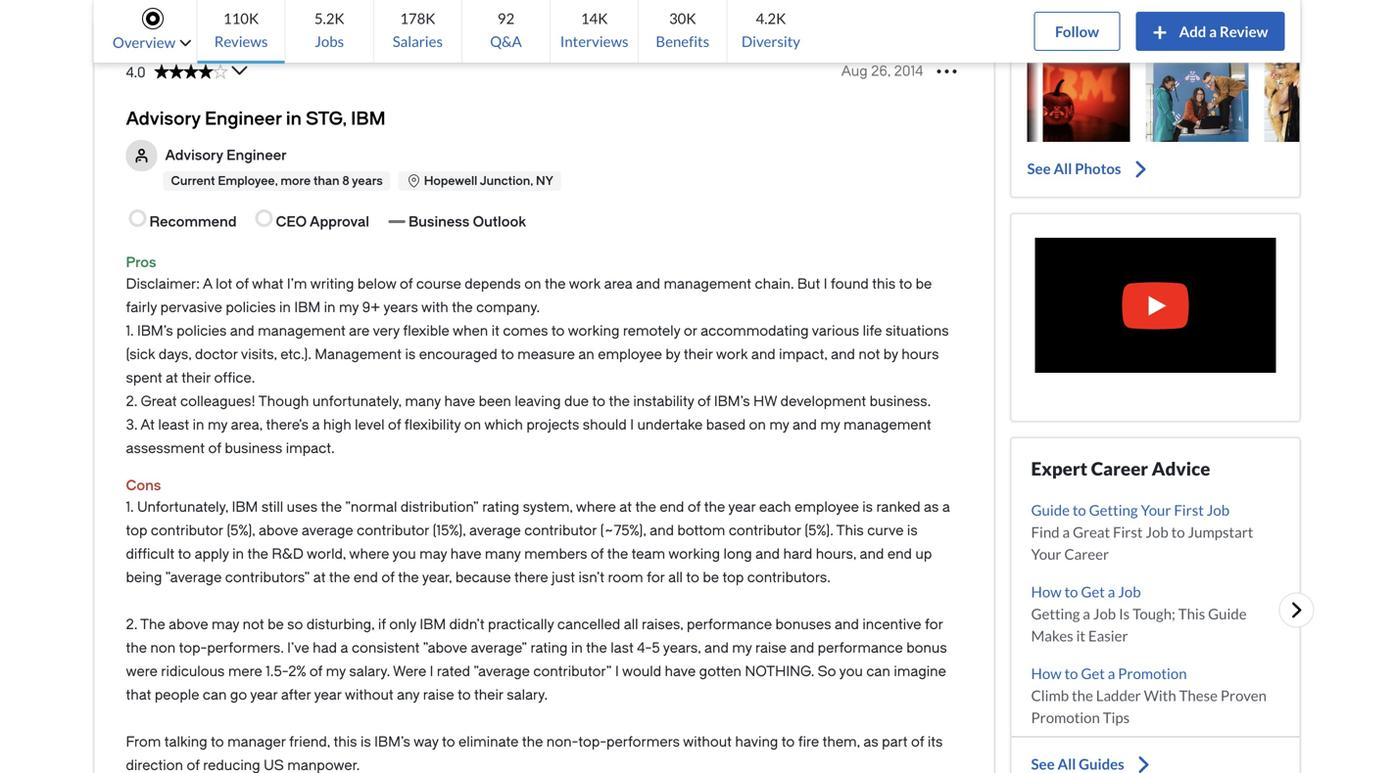 Task type: describe. For each thing, give the bounding box(es) containing it.
the down (~75%),
[[607, 547, 628, 563]]

us
[[264, 758, 284, 774]]

2 horizontal spatial on
[[749, 417, 766, 433]]

its
[[928, 735, 943, 751]]

proven
[[1221, 687, 1267, 705]]

of up the isn't
[[591, 547, 604, 563]]

only
[[389, 617, 416, 633]]

1 horizontal spatial your
[[1141, 502, 1171, 519]]

0 horizontal spatial year
[[250, 688, 278, 704]]

at inside pros disclaimer: a lot of what i'm writing below of course depends on the work area and management chain.  but i found this to be fairly pervasive policies in ibm in my 9+ years with the company. 1. ibm's policies and management are very flexible when it comes to working remotely or accommodating various life situations (sick days, doctor visits, etc.).  management is encouraged to measure an employee by their work and impact, and not by hours spent at their office. 2. great colleagues!  though unfortunately, many have been leaving due to the instability of ibm's hw development business. 3. at least in my area, there's a high level of flexibility on which projects should i undertake based on my and my management assessment of business impact.
[[166, 370, 178, 386]]

impact,
[[779, 347, 827, 363]]

encouraged
[[419, 347, 497, 363]]

1 horizontal spatial all
[[668, 570, 683, 586]]

disturbing,
[[306, 617, 375, 633]]

5.2k jobs
[[314, 9, 344, 50]]

pros
[[126, 255, 156, 271]]

though
[[258, 394, 309, 410]]

0 vertical spatial "average
[[165, 570, 222, 586]]

1 vertical spatial top
[[722, 570, 744, 586]]

the down cancelled
[[586, 641, 607, 657]]

climb
[[1031, 687, 1069, 705]]

people
[[155, 688, 199, 704]]

found
[[831, 276, 869, 292]]

0 horizontal spatial management
[[258, 323, 346, 339]]

cons
[[126, 478, 161, 494]]

it inside pros disclaimer: a lot of what i'm writing below of course depends on the work area and management chain.  but i found this to be fairly pervasive policies in ibm in my 9+ years with the company. 1. ibm's policies and management are very flexible when it comes to working remotely or accommodating various life situations (sick days, doctor visits, etc.).  management is encouraged to measure an employee by their work and impact, and not by hours spent at their office. 2. great colleagues!  though unfortunately, many have been leaving due to the instability of ibm's hw development business. 3. at least in my area, there's a high level of flexibility on which projects should i undertake based on my and my management assessment of business impact.
[[492, 323, 500, 339]]

were
[[393, 664, 426, 680]]

0 horizontal spatial can
[[203, 688, 227, 704]]

to left fire
[[782, 735, 795, 751]]

the inside how to get a promotion climb the ladder with these proven promotion tips
[[1072, 687, 1093, 705]]

how for how to get a job
[[1031, 584, 1062, 601]]

world,
[[307, 547, 346, 563]]

job up 'jumpstart'
[[1207, 502, 1230, 519]]

to up situations
[[899, 276, 912, 292]]

0 horizontal spatial top
[[126, 523, 147, 539]]

1. inside cons 1. unfortunately, ibm still uses the "normal distribution" rating system, where at the end of the year each employee is ranked as a top contributor (5%), above average contributor (15%), average contributor (~75%), and bottom contributor (5%).  this curve is difficult to apply in the r&d world, where you may have many members of the team working long and hard hours, and end up being "average contributors" at the end of the year, because there just isn't room for all to be top contributors. 2. the above may not be so disturbing, if only ibm didn't practically cancelled all raises, performance bonuses and incentive for the non top-performers. i've had a consistent "above average" rating in the last 4-5 years, and my raise and performance bonus were ridiculous mere 1.5-2% of my salary.  were i rated "average contributor" i would have gotten nothing. so you can imagine that people can go year after year without any raise to their salary. from talking to manager friend, this is ibm's way to eliminate the non-top-performers without having to fire them, as part of its direction of reducing us
[[126, 500, 134, 516]]

at
[[140, 417, 155, 433]]

and up team
[[650, 523, 674, 539]]

the left year,
[[398, 570, 419, 586]]

this inside cons 1. unfortunately, ibm still uses the "normal distribution" rating system, where at the end of the year each employee is ranked as a top contributor (5%), above average contributor (15%), average contributor (~75%), and bottom contributor (5%).  this curve is difficult to apply in the r&d world, where you may have many members of the team working long and hard hours, and end up being "average contributors" at the end of the year, because there just isn't room for all to be top contributors. 2. the above may not be so disturbing, if only ibm didn't practically cancelled all raises, performance bonuses and incentive for the non top-performers. i've had a consistent "above average" rating in the last 4-5 years, and my raise and performance bonus were ridiculous mere 1.5-2% of my salary.  were i rated "average contributor" i would have gotten nothing. so you can imagine that people can go year after year without any raise to their salary. from talking to manager friend, this is ibm's way to eliminate the non-top-performers without having to fire them, as part of its direction of reducing us
[[836, 523, 864, 539]]

to right due
[[592, 394, 605, 410]]

current employee, more than 8 years
[[171, 174, 383, 188]]

and right bonuses
[[835, 617, 859, 633]]

this inside how to get a job getting a job is tough; this guide makes it easier
[[1178, 606, 1205, 623]]

management
[[315, 347, 402, 363]]

0 vertical spatial performance
[[687, 617, 772, 633]]

0 horizontal spatial without
[[345, 688, 394, 704]]

0 vertical spatial for
[[647, 570, 665, 586]]

1 vertical spatial your
[[1031, 546, 1061, 563]]

of right 2%
[[309, 664, 322, 680]]

1 vertical spatial end
[[887, 547, 912, 563]]

1 horizontal spatial at
[[313, 570, 326, 586]]

and down 'various' at the right
[[831, 347, 855, 363]]

0 vertical spatial work
[[569, 276, 601, 292]]

and up visits,
[[230, 323, 254, 339]]

raises,
[[642, 617, 683, 633]]

0 horizontal spatial end
[[354, 570, 378, 586]]

in left stg,
[[286, 109, 302, 129]]

be inside pros disclaimer: a lot of what i'm writing below of course depends on the work area and management chain.  but i found this to be fairly pervasive policies in ibm in my 9+ years with the company. 1. ibm's policies and management are very flexible when it comes to working remotely or accommodating various life situations (sick days, doctor visits, etc.).  management is encouraged to measure an employee by their work and impact, and not by hours spent at their office. 2. great colleagues!  though unfortunately, many have been leaving due to the instability of ibm's hw development business. 3. at least in my area, there's a high level of flexibility on which projects should i undertake based on my and my management assessment of business impact.
[[916, 276, 932, 292]]

and down accommodating at the top
[[751, 347, 776, 363]]

due
[[564, 394, 589, 410]]

life
[[863, 323, 882, 339]]

their inside cons 1. unfortunately, ibm still uses the "normal distribution" rating system, where at the end of the year each employee is ranked as a top contributor (5%), above average contributor (15%), average contributor (~75%), and bottom contributor (5%).  this curve is difficult to apply in the r&d world, where you may have many members of the team working long and hard hours, and end up being "average contributors" at the end of the year, because there just isn't room for all to be top contributors. 2. the above may not be so disturbing, if only ibm didn't practically cancelled all raises, performance bonuses and incentive for the non top-performers. i've had a consistent "above average" rating in the last 4-5 years, and my raise and performance bonus were ridiculous mere 1.5-2% of my salary.  were i rated "average contributor" i would have gotten nothing. so you can imagine that people can go year after year without any raise to their salary. from talking to manager friend, this is ibm's way to eliminate the non-top-performers without having to fire them, as part of its direction of reducing us
[[474, 688, 503, 704]]

i right should
[[630, 417, 634, 433]]

after
[[281, 688, 311, 704]]

any
[[397, 688, 420, 704]]

0 horizontal spatial ibm's
[[137, 323, 173, 339]]

guide to getting your first job find a great first job to jumpstart your career
[[1031, 502, 1253, 563]]

my up gotten
[[732, 641, 752, 657]]

1 horizontal spatial for
[[925, 617, 943, 633]]

measure
[[517, 347, 575, 363]]

getting inside how to get a job getting a job is tough; this guide makes it easier
[[1031, 606, 1080, 623]]

1 vertical spatial salary.
[[507, 688, 548, 704]]

company.
[[476, 300, 540, 316]]

area
[[604, 276, 633, 292]]

bonuses
[[775, 617, 831, 633]]

it inside how to get a job getting a job is tough; this guide makes it easier
[[1076, 628, 1085, 645]]

ibm right stg,
[[351, 109, 386, 129]]

ibm photo of: these 2 are not employed by ibm but they know ibm is a great place to work. their human joined us during the pandemic and thanks to our remote working scheme, she can spend a lot of time with them. image
[[1264, 39, 1367, 142]]

of up if
[[381, 570, 395, 586]]

is right friend,
[[360, 735, 371, 751]]

14k interviews
[[560, 9, 628, 50]]

"above
[[423, 641, 467, 657]]

1 horizontal spatial "average
[[473, 664, 530, 680]]

and down bonuses
[[790, 641, 814, 657]]

1 horizontal spatial year
[[314, 688, 342, 704]]

my down hw
[[769, 417, 789, 433]]

room
[[608, 570, 643, 586]]

2 horizontal spatial management
[[844, 417, 931, 433]]

years inside pros disclaimer: a lot of what i'm writing below of course depends on the work area and management chain.  but i found this to be fairly pervasive policies in ibm in my 9+ years with the company. 1. ibm's policies and management are very flexible when it comes to working remotely or accommodating various life situations (sick days, doctor visits, etc.).  management is encouraged to measure an employee by their work and impact, and not by hours spent at their office. 2. great colleagues!  though unfortunately, many have been leaving due to the instability of ibm's hw development business. 3. at least in my area, there's a high level of flexibility on which projects should i undertake based on my and my management assessment of business impact.
[[383, 300, 418, 316]]

this inside pros disclaimer: a lot of what i'm writing below of course depends on the work area and management chain.  but i found this to be fairly pervasive policies in ibm in my 9+ years with the company. 1. ibm's policies and management are very flexible when it comes to working remotely or accommodating various life situations (sick days, doctor visits, etc.).  management is encouraged to measure an employee by their work and impact, and not by hours spent at their office. 2. great colleagues!  though unfortunately, many have been leaving due to the instability of ibm's hw development business. 3. at least in my area, there's a high level of flexibility on which projects should i undertake based on my and my management assessment of business impact.
[[872, 276, 896, 292]]

0 vertical spatial career
[[1091, 458, 1148, 480]]

writing
[[310, 276, 354, 292]]

least
[[158, 417, 189, 433]]

this inside cons 1. unfortunately, ibm still uses the "normal distribution" rating system, where at the end of the year each employee is ranked as a top contributor (5%), above average contributor (15%), average contributor (~75%), and bottom contributor (5%).  this curve is difficult to apply in the r&d world, where you may have many members of the team working long and hard hours, and end up being "average contributors" at the end of the year, because there just isn't room for all to be top contributors. 2. the above may not be so disturbing, if only ibm didn't practically cancelled all raises, performance bonuses and incentive for the non top-performers. i've had a consistent "above average" rating in the last 4-5 years, and my raise and performance bonus were ridiculous mere 1.5-2% of my salary.  were i rated "average contributor" i would have gotten nothing. so you can imagine that people can go year after year without any raise to their salary. from talking to manager friend, this is ibm's way to eliminate the non-top-performers without having to fire them, as part of its direction of reducing us
[[334, 735, 357, 751]]

to left apply
[[178, 547, 191, 563]]

impact.
[[286, 441, 335, 457]]

the up comes
[[545, 276, 566, 292]]

2 horizontal spatial their
[[684, 347, 713, 363]]

0 vertical spatial salary.
[[349, 664, 390, 680]]

a inside guide to getting your first job find a great first job to jumpstart your career
[[1062, 524, 1070, 541]]

to up reducing
[[211, 735, 224, 751]]

ranked
[[876, 500, 920, 516]]

very
[[373, 323, 400, 339]]

2 vertical spatial have
[[665, 664, 696, 680]]

makes
[[1031, 628, 1073, 645]]

0 vertical spatial management
[[664, 276, 751, 292]]

pros disclaimer: a lot of what i'm writing below of course depends on the work area and management chain.  but i found this to be fairly pervasive policies in ibm in my 9+ years with the company. 1. ibm's policies and management are very flexible when it comes to working remotely or accommodating various life situations (sick days, doctor visits, etc.).  management is encouraged to measure an employee by their work and impact, and not by hours spent at their office. 2. great colleagues!  though unfortunately, many have been leaving due to the instability of ibm's hw development business. 3. at least in my area, there's a high level of flexibility on which projects should i undertake based on my and my management assessment of business impact.
[[126, 255, 949, 457]]

in down (5%),
[[232, 547, 244, 563]]

ibm up "above
[[420, 617, 446, 633]]

employee,
[[218, 174, 278, 188]]

course
[[416, 276, 461, 292]]

1 vertical spatial have
[[450, 547, 481, 563]]

0 vertical spatial can
[[866, 664, 890, 680]]

0 vertical spatial top-
[[179, 641, 207, 657]]

a
[[203, 276, 212, 292]]

0 horizontal spatial where
[[349, 547, 389, 563]]

1 vertical spatial performance
[[818, 641, 903, 657]]

career inside guide to getting your first job find a great first job to jumpstart your career
[[1064, 546, 1109, 563]]

follow button
[[1034, 12, 1120, 51]]

flexible
[[403, 323, 449, 339]]

4.2k diversity
[[741, 9, 800, 50]]

2 by from the left
[[883, 347, 898, 363]]

2 horizontal spatial at
[[619, 500, 632, 516]]

level
[[355, 417, 385, 433]]

guide inside guide to getting your first job find a great first job to jumpstart your career
[[1031, 502, 1070, 519]]

hw
[[753, 394, 777, 410]]

chain.
[[755, 276, 794, 292]]

1 horizontal spatial as
[[924, 500, 939, 516]]

0 vertical spatial policies
[[226, 300, 276, 316]]

flexibility
[[404, 417, 461, 433]]

0 horizontal spatial raise
[[423, 688, 454, 704]]

in right "least"
[[193, 417, 204, 433]]

job left is on the bottom right
[[1093, 606, 1116, 623]]

approval
[[310, 214, 369, 230]]

all for photos
[[1054, 159, 1072, 177]]

colleagues!
[[180, 394, 256, 410]]

projects
[[526, 417, 579, 433]]

3.
[[126, 417, 137, 433]]

and right long
[[755, 547, 780, 563]]

jumpstart
[[1188, 524, 1253, 541]]

my down the had
[[326, 664, 346, 680]]

and right area
[[636, 276, 660, 292]]

the right 'uses'
[[321, 500, 342, 516]]

is
[[1119, 606, 1130, 623]]

30k benefits
[[656, 9, 709, 50]]

remotely
[[623, 323, 680, 339]]

to up measure
[[551, 323, 565, 339]]

the up contributors"
[[247, 547, 268, 563]]

should
[[583, 417, 627, 433]]

see for see all guides
[[1031, 756, 1055, 774]]

1 vertical spatial above
[[169, 617, 208, 633]]

how for how to get a promotion
[[1031, 665, 1062, 683]]

are
[[349, 323, 370, 339]]

is up curve
[[862, 500, 873, 516]]

expert career advice
[[1031, 458, 1210, 480]]

0 horizontal spatial as
[[863, 735, 878, 751]]

0 horizontal spatial on
[[464, 417, 481, 433]]

mere
[[228, 664, 262, 680]]

various
[[812, 323, 859, 339]]

to down the guide to getting your first job link
[[1171, 524, 1185, 541]]

(sick
[[126, 347, 155, 363]]

ibm up (5%),
[[232, 500, 258, 516]]

ridiculous
[[161, 664, 225, 680]]

14k
[[581, 9, 608, 27]]

get for the
[[1081, 665, 1105, 683]]

of right "below"
[[400, 276, 413, 292]]

1 horizontal spatial may
[[419, 547, 447, 563]]

i right but
[[824, 276, 827, 292]]

in up contributor"
[[571, 641, 583, 657]]

unfortunately,
[[137, 500, 228, 516]]

(5%),
[[227, 523, 255, 539]]

undertake
[[637, 417, 703, 433]]

2 horizontal spatial year
[[728, 500, 756, 516]]

1 horizontal spatial you
[[839, 664, 863, 680]]

direction
[[126, 758, 183, 774]]

them,
[[823, 735, 860, 751]]

ibm inside pros disclaimer: a lot of what i'm writing below of course depends on the work area and management chain.  but i found this to be fairly pervasive policies in ibm in my 9+ years with the company. 1. ibm's policies and management are very flexible when it comes to working remotely or accommodating various life situations (sick days, doctor visits, etc.).  management is encouraged to measure an employee by their work and impact, and not by hours spent at their office. 2. great colleagues!  though unfortunately, many have been leaving due to the instability of ibm's hw development business. 3. at least in my area, there's a high level of flexibility on which projects should i undertake based on my and my management assessment of business impact.
[[294, 300, 320, 316]]

isn't
[[578, 570, 604, 586]]

1 horizontal spatial first
[[1174, 502, 1204, 519]]

great inside guide to getting your first job find a great first job to jumpstart your career
[[1073, 524, 1110, 541]]

1 vertical spatial policies
[[176, 323, 227, 339]]

long
[[724, 547, 752, 563]]

performers.
[[207, 641, 284, 657]]

the up (~75%),
[[635, 500, 656, 516]]

q&a
[[490, 32, 522, 50]]

the up bottom
[[704, 500, 725, 516]]

0 vertical spatial above
[[259, 523, 298, 539]]

0 vertical spatial you
[[392, 547, 416, 563]]

engineer for advisory engineer in stg, ibm
[[205, 109, 282, 129]]

these
[[1179, 687, 1218, 705]]

i right were
[[430, 664, 433, 680]]

1 horizontal spatial raise
[[755, 641, 787, 657]]

area,
[[231, 417, 263, 433]]

members
[[524, 547, 587, 563]]

not inside pros disclaimer: a lot of what i'm writing below of course depends on the work area and management chain.  but i found this to be fairly pervasive policies in ibm in my 9+ years with the company. 1. ibm's policies and management are very flexible when it comes to working remotely or accommodating various life situations (sick days, doctor visits, etc.).  management is encouraged to measure an employee by their work and impact, and not by hours spent at their office. 2. great colleagues!  though unfortunately, many have been leaving due to the instability of ibm's hw development business. 3. at least in my area, there's a high level of flexibility on which projects should i undertake based on my and my management assessment of business impact.
[[859, 347, 880, 363]]

job down the guide to getting your first job link
[[1146, 524, 1168, 541]]

2%
[[288, 664, 306, 680]]

so
[[818, 664, 836, 680]]

to down bottom
[[686, 570, 699, 586]]

see all guides
[[1031, 756, 1124, 774]]

many inside pros disclaimer: a lot of what i'm writing below of course depends on the work area and management chain.  but i found this to be fairly pervasive policies in ibm in my 9+ years with the company. 1. ibm's policies and management are very flexible when it comes to working remotely or accommodating various life situations (sick days, doctor visits, etc.).  management is encouraged to measure an employee by their work and impact, and not by hours spent at their office. 2. great colleagues!  though unfortunately, many have been leaving due to the instability of ibm's hw development business. 3. at least in my area, there's a high level of flexibility on which projects should i undertake based on my and my management assessment of business impact.
[[405, 394, 441, 410]]

diversity
[[741, 32, 800, 50]]

1 horizontal spatial end
[[660, 500, 684, 516]]

reviews
[[214, 32, 268, 50]]

average"
[[471, 641, 527, 657]]

tips
[[1103, 709, 1130, 727]]

2. inside cons 1. unfortunately, ibm still uses the "normal distribution" rating system, where at the end of the year each employee is ranked as a top contributor (5%), above average contributor (15%), average contributor (~75%), and bottom contributor (5%).  this curve is difficult to apply in the r&d world, where you may have many members of the team working long and hard hours, and end up being "average contributors" at the end of the year, because there just isn't room for all to be top contributors. 2. the above may not be so disturbing, if only ibm didn't practically cancelled all raises, performance bonuses and incentive for the non top-performers. i've had a consistent "above average" rating in the last 4-5 years, and my raise and performance bonus were ridiculous mere 1.5-2% of my salary.  were i rated "average contributor" i would have gotten nothing. so you can imagine that people can go year after year without any raise to their salary. from talking to manager friend, this is ibm's way to eliminate the non-top-performers without having to fire them, as part of its direction of reducing us
[[126, 617, 137, 633]]

my left 9+
[[339, 300, 359, 316]]

unfortunately,
[[312, 394, 402, 410]]

of right lot
[[236, 276, 249, 292]]

contributors"
[[225, 570, 310, 586]]

of down talking in the bottom left of the page
[[187, 758, 200, 774]]

i down last on the bottom of page
[[615, 664, 619, 680]]

5
[[652, 641, 660, 657]]

an
[[578, 347, 594, 363]]

0 horizontal spatial their
[[181, 370, 211, 386]]

last
[[611, 641, 634, 657]]

1 horizontal spatial on
[[524, 276, 541, 292]]



Task type: vqa. For each thing, say whether or not it's contained in the screenshot.
work to the left
yes



Task type: locate. For each thing, give the bounding box(es) containing it.
the up should
[[609, 394, 630, 410]]

1 vertical spatial this
[[334, 735, 357, 751]]

top down long
[[722, 570, 744, 586]]

0 horizontal spatial may
[[212, 617, 239, 633]]

employee inside pros disclaimer: a lot of what i'm writing below of course depends on the work area and management chain.  but i found this to be fairly pervasive policies in ibm in my 9+ years with the company. 1. ibm's policies and management are very flexible when it comes to working remotely or accommodating various life situations (sick days, doctor visits, etc.).  management is encouraged to measure an employee by their work and impact, and not by hours spent at their office. 2. great colleagues!  though unfortunately, many have been leaving due to the instability of ibm's hw development business. 3. at least in my area, there's a high level of flexibility on which projects should i undertake based on my and my management assessment of business impact.
[[598, 347, 662, 363]]

1 horizontal spatial without
[[683, 735, 732, 751]]

110k
[[223, 9, 259, 27]]

job up is on the bottom right
[[1118, 584, 1141, 601]]

ibm photo of: be equal (represented with the bee in different colors) is our motto and influences all our programs and initiatives image
[[1146, 39, 1249, 142]]

all inside see all photos link
[[1054, 159, 1072, 177]]

the left 'non-'
[[522, 735, 543, 751]]

without left having
[[683, 735, 732, 751]]

difficult
[[126, 547, 175, 563]]

status
[[155, 64, 228, 79]]

working up an
[[568, 323, 620, 339]]

1 vertical spatial top-
[[578, 735, 606, 751]]

is inside pros disclaimer: a lot of what i'm writing below of course depends on the work area and management chain.  but i found this to be fairly pervasive policies in ibm in my 9+ years with the company. 1. ibm's policies and management are very flexible when it comes to working remotely or accommodating various life situations (sick days, doctor visits, etc.).  management is encouraged to measure an employee by their work and impact, and not by hours spent at their office. 2. great colleagues!  though unfortunately, many have been leaving due to the instability of ibm's hw development business. 3. at least in my area, there's a high level of flexibility on which projects should i undertake based on my and my management assessment of business impact.
[[405, 347, 416, 363]]

1 horizontal spatial their
[[474, 688, 503, 704]]

nothing.
[[745, 664, 814, 680]]

2 horizontal spatial ibm's
[[714, 394, 750, 410]]

business outlook
[[408, 214, 526, 230]]

rating
[[482, 500, 519, 516], [531, 641, 568, 657]]

photos
[[1075, 159, 1121, 177]]

1 vertical spatial management
[[258, 323, 346, 339]]

2 average from the left
[[469, 523, 521, 539]]

guide inside how to get a job getting a job is tough; this guide makes it easier
[[1208, 606, 1247, 623]]

of left business
[[208, 441, 221, 457]]

1 vertical spatial advisory
[[165, 147, 223, 164]]

if
[[378, 617, 386, 633]]

0 horizontal spatial this
[[334, 735, 357, 751]]

guide
[[1031, 502, 1070, 519], [1208, 606, 1247, 623]]

ibm's inside cons 1. unfortunately, ibm still uses the "normal distribution" rating system, where at the end of the year each employee is ranked as a top contributor (5%), above average contributor (15%), average contributor (~75%), and bottom contributor (5%).  this curve is difficult to apply in the r&d world, where you may have many members of the team working long and hard hours, and end up being "average contributors" at the end of the year, because there just isn't room for all to be top contributors. 2. the above may not be so disturbing, if only ibm didn't practically cancelled all raises, performance bonuses and incentive for the non top-performers. i've had a consistent "above average" rating in the last 4-5 years, and my raise and performance bonus were ridiculous mere 1.5-2% of my salary.  were i rated "average contributor" i would have gotten nothing. so you can imagine that people can go year after year without any raise to their salary. from talking to manager friend, this is ibm's way to eliminate the non-top-performers without having to fire them, as part of its direction of reducing us
[[374, 735, 410, 751]]

management up or
[[664, 276, 751, 292]]

1 horizontal spatial working
[[668, 547, 720, 563]]

the up were
[[126, 641, 147, 657]]

this up hours,
[[836, 523, 864, 539]]

year right after
[[314, 688, 342, 704]]

salary. down the consistent
[[349, 664, 390, 680]]

0 vertical spatial years
[[352, 174, 383, 188]]

to down comes
[[501, 347, 514, 363]]

2 vertical spatial be
[[268, 617, 284, 633]]

1 horizontal spatial top-
[[578, 735, 606, 751]]

years up very
[[383, 300, 418, 316]]

0 vertical spatial may
[[419, 547, 447, 563]]

1 vertical spatial you
[[839, 664, 863, 680]]

engineer up employee, at the top left
[[226, 147, 287, 164]]

1. inside pros disclaimer: a lot of what i'm writing below of course depends on the work area and management chain.  but i found this to be fairly pervasive policies in ibm in my 9+ years with the company. 1. ibm's policies and management are very flexible when it comes to working remotely or accommodating various life situations (sick days, doctor visits, etc.).  management is encouraged to measure an employee by their work and impact, and not by hours spent at their office. 2. great colleagues!  though unfortunately, many have been leaving due to the instability of ibm's hw development business. 3. at least in my area, there's a high level of flexibility on which projects should i undertake based on my and my management assessment of business impact.
[[126, 323, 134, 339]]

reducing
[[203, 758, 260, 774]]

1 average from the left
[[302, 523, 353, 539]]

fire
[[798, 735, 819, 751]]

years,
[[663, 641, 701, 657]]

situations
[[885, 323, 949, 339]]

years right 8 in the left top of the page
[[352, 174, 383, 188]]

0 vertical spatial rating
[[482, 500, 519, 516]]

0 vertical spatial have
[[444, 394, 475, 410]]

advisory for advisory engineer in stg, ibm
[[126, 109, 201, 129]]

1 horizontal spatial many
[[485, 547, 521, 563]]

contributors.
[[747, 570, 831, 586]]

this
[[872, 276, 896, 292], [334, 735, 357, 751]]

at down world,
[[313, 570, 326, 586]]

policies
[[226, 300, 276, 316], [176, 323, 227, 339]]

to down "expert"
[[1073, 502, 1086, 519]]

incentive
[[862, 617, 921, 633]]

job
[[1207, 502, 1230, 519], [1146, 524, 1168, 541], [1118, 584, 1141, 601], [1093, 606, 1116, 623]]

contributor up members
[[524, 523, 597, 539]]

the
[[545, 276, 566, 292], [452, 300, 473, 316], [609, 394, 630, 410], [321, 500, 342, 516], [635, 500, 656, 516], [704, 500, 725, 516], [247, 547, 268, 563], [607, 547, 628, 563], [329, 570, 350, 586], [398, 570, 419, 586], [126, 641, 147, 657], [586, 641, 607, 657], [1072, 687, 1093, 705], [522, 735, 543, 751]]

178k salaries
[[393, 9, 443, 50]]

4 contributor from the left
[[729, 523, 801, 539]]

1 vertical spatial where
[[349, 547, 389, 563]]

may up performers.
[[212, 617, 239, 633]]

top-
[[179, 641, 207, 657], [578, 735, 606, 751]]

and down development
[[793, 417, 817, 433]]

r&d
[[272, 547, 304, 563]]

advisory up current
[[165, 147, 223, 164]]

1 vertical spatial "average
[[473, 664, 530, 680]]

it right when
[[492, 323, 500, 339]]

advisory for advisory engineer
[[165, 147, 223, 164]]

how inside how to get a job getting a job is tough; this guide makes it easier
[[1031, 584, 1062, 601]]

ibm photo of: we build more pumpkins than computers. ð ð» ð¬ image
[[1027, 39, 1130, 142]]

1 vertical spatial 2.
[[126, 617, 137, 633]]

0 horizontal spatial many
[[405, 394, 441, 410]]

years
[[352, 174, 383, 188], [383, 300, 418, 316]]

1 vertical spatial work
[[716, 347, 748, 363]]

that
[[126, 688, 151, 704]]

raise
[[755, 641, 787, 657], [423, 688, 454, 704]]

0 vertical spatial top
[[126, 523, 147, 539]]

interviews
[[560, 32, 628, 50]]

of up based
[[698, 394, 711, 410]]

distribution"
[[401, 500, 479, 516]]

0 vertical spatial their
[[684, 347, 713, 363]]

0 horizontal spatial top-
[[179, 641, 207, 657]]

1 by from the left
[[666, 347, 680, 363]]

advisory engineer in stg, ibm
[[126, 109, 386, 129]]

"average
[[165, 570, 222, 586], [473, 664, 530, 680]]

ladder
[[1096, 687, 1141, 705]]

2 how from the top
[[1031, 665, 1062, 683]]

2014
[[894, 63, 923, 79]]

2 get from the top
[[1081, 665, 1105, 683]]

0 horizontal spatial promotion
[[1031, 709, 1100, 727]]

high
[[323, 417, 351, 433]]

expert
[[1031, 458, 1088, 480]]

1 vertical spatial career
[[1064, 546, 1109, 563]]

tough;
[[1133, 606, 1175, 623]]

1 horizontal spatial be
[[703, 570, 719, 586]]

1 horizontal spatial work
[[716, 347, 748, 363]]

overview
[[113, 33, 175, 51]]

see all photos link
[[1027, 158, 1284, 181]]

days,
[[159, 347, 192, 363]]

see for see all photos
[[1027, 159, 1051, 177]]

so
[[287, 617, 303, 633]]

on
[[524, 276, 541, 292], [464, 417, 481, 433], [749, 417, 766, 433]]

pervasive
[[160, 300, 222, 316]]

can left imagine
[[866, 664, 890, 680]]

2. inside pros disclaimer: a lot of what i'm writing below of course depends on the work area and management chain.  but i found this to be fairly pervasive policies in ibm in my 9+ years with the company. 1. ibm's policies and management are very flexible when it comes to working remotely or accommodating various life situations (sick days, doctor visits, etc.).  management is encouraged to measure an employee by their work and impact, and not by hours spent at their office. 2. great colleagues!  though unfortunately, many have been leaving due to the instability of ibm's hw development business. 3. at least in my area, there's a high level of flexibility on which projects should i undertake based on my and my management assessment of business impact.
[[126, 394, 137, 410]]

as
[[924, 500, 939, 516], [863, 735, 878, 751]]

get for a
[[1081, 584, 1105, 601]]

employee inside cons 1. unfortunately, ibm still uses the "normal distribution" rating system, where at the end of the year each employee is ranked as a top contributor (5%), above average contributor (15%), average contributor (~75%), and bottom contributor (5%).  this curve is difficult to apply in the r&d world, where you may have many members of the team working long and hard hours, and end up being "average contributors" at the end of the year, because there just isn't room for all to be top contributors. 2. the above may not be so disturbing, if only ibm didn't practically cancelled all raises, performance bonuses and incentive for the non top-performers. i've had a consistent "above average" rating in the last 4-5 years, and my raise and performance bonus were ridiculous mere 1.5-2% of my salary.  were i rated "average contributor" i would have gotten nothing. so you can imagine that people can go year after year without any raise to their salary. from talking to manager friend, this is ibm's way to eliminate the non-top-performers without having to fire them, as part of its direction of reducing us
[[795, 500, 859, 516]]

having
[[735, 735, 778, 751]]

0 vertical spatial employee
[[598, 347, 662, 363]]

1 vertical spatial engineer
[[226, 147, 287, 164]]

promotion up with
[[1118, 665, 1187, 683]]

1 horizontal spatial this
[[1178, 606, 1205, 623]]

1 1. from the top
[[126, 323, 134, 339]]

1 horizontal spatial above
[[259, 523, 298, 539]]

advisory
[[126, 109, 201, 129], [165, 147, 223, 164]]

of up bottom
[[688, 500, 701, 516]]

1 horizontal spatial rating
[[531, 641, 568, 657]]

0 vertical spatial great
[[141, 394, 177, 410]]

find
[[1031, 524, 1060, 541]]

many inside cons 1. unfortunately, ibm still uses the "normal distribution" rating system, where at the end of the year each employee is ranked as a top contributor (5%), above average contributor (15%), average contributor (~75%), and bottom contributor (5%).  this curve is difficult to apply in the r&d world, where you may have many members of the team working long and hard hours, and end up being "average contributors" at the end of the year, because there just isn't room for all to be top contributors. 2. the above may not be so disturbing, if only ibm didn't practically cancelled all raises, performance bonuses and incentive for the non top-performers. i've had a consistent "above average" rating in the last 4-5 years, and my raise and performance bonus were ridiculous mere 1.5-2% of my salary.  were i rated "average contributor" i would have gotten nothing. so you can imagine that people can go year after year without any raise to their salary. from talking to manager friend, this is ibm's way to eliminate the non-top-performers without having to fire them, as part of its direction of reducing us
[[485, 547, 521, 563]]

with
[[421, 300, 448, 316]]

to right way
[[442, 735, 455, 751]]

is up the up
[[907, 523, 918, 539]]

0 vertical spatial getting
[[1089, 502, 1138, 519]]

1 horizontal spatial where
[[576, 500, 616, 516]]

working
[[568, 323, 620, 339], [668, 547, 720, 563]]

to inside how to get a promotion climb the ladder with these proven promotion tips
[[1064, 665, 1078, 683]]

1 horizontal spatial it
[[1076, 628, 1085, 645]]

and down curve
[[860, 547, 884, 563]]

1 contributor from the left
[[151, 523, 223, 539]]

a inside pros disclaimer: a lot of what i'm writing below of course depends on the work area and management chain.  but i found this to be fairly pervasive policies in ibm in my 9+ years with the company. 1. ibm's policies and management are very flexible when it comes to working remotely or accommodating various life situations (sick days, doctor visits, etc.).  management is encouraged to measure an employee by their work and impact, and not by hours spent at their office. 2. great colleagues!  though unfortunately, many have been leaving due to the instability of ibm's hw development business. 3. at least in my area, there's a high level of flexibility on which projects should i undertake based on my and my management assessment of business impact.
[[312, 417, 320, 433]]

junction,
[[480, 174, 533, 188]]

0 horizontal spatial employee
[[598, 347, 662, 363]]

1 vertical spatial rating
[[531, 641, 568, 657]]

5.2k
[[314, 9, 344, 27]]

see
[[1027, 159, 1051, 177], [1031, 756, 1055, 774]]

0 horizontal spatial performance
[[687, 617, 772, 633]]

by left hours on the right top of page
[[883, 347, 898, 363]]

1 horizontal spatial getting
[[1089, 502, 1138, 519]]

their down doctor
[[181, 370, 211, 386]]

without left any
[[345, 688, 394, 704]]

0 vertical spatial without
[[345, 688, 394, 704]]

their down or
[[684, 347, 713, 363]]

i
[[824, 276, 827, 292], [630, 417, 634, 433], [430, 664, 433, 680], [615, 664, 619, 680]]

you right so
[[839, 664, 863, 680]]

a inside how to get a promotion climb the ladder with these proven promotion tips
[[1108, 665, 1115, 683]]

0 vertical spatial it
[[492, 323, 500, 339]]

add a review link
[[1136, 12, 1285, 51]]

1 horizontal spatial average
[[469, 523, 521, 539]]

be
[[916, 276, 932, 292], [703, 570, 719, 586], [268, 617, 284, 633]]

0 vertical spatial end
[[660, 500, 684, 516]]

performance
[[687, 617, 772, 633], [818, 641, 903, 657]]

work left area
[[569, 276, 601, 292]]

get inside how to get a job getting a job is tough; this guide makes it easier
[[1081, 584, 1105, 601]]

your down advice
[[1141, 502, 1171, 519]]

on left which
[[464, 417, 481, 433]]

of left its
[[911, 735, 924, 751]]

1 vertical spatial for
[[925, 617, 943, 633]]

1 vertical spatial not
[[243, 617, 264, 633]]

working inside cons 1. unfortunately, ibm still uses the "normal distribution" rating system, where at the end of the year each employee is ranked as a top contributor (5%), above average contributor (15%), average contributor (~75%), and bottom contributor (5%).  this curve is difficult to apply in the r&d world, where you may have many members of the team working long and hard hours, and end up being "average contributors" at the end of the year, because there just isn't room for all to be top contributors. 2. the above may not be so disturbing, if only ibm didn't practically cancelled all raises, performance bonuses and incentive for the non top-performers. i've had a consistent "above average" rating in the last 4-5 years, and my raise and performance bonus were ridiculous mere 1.5-2% of my salary.  were i rated "average contributor" i would have gotten nothing. so you can imagine that people can go year after year without any raise to their salary. from talking to manager friend, this is ibm's way to eliminate the non-top-performers without having to fire them, as part of its direction of reducing us
[[668, 547, 720, 563]]

2 vertical spatial end
[[354, 570, 378, 586]]

0 vertical spatial 1.
[[126, 323, 134, 339]]

in
[[286, 109, 302, 129], [279, 300, 291, 316], [324, 300, 336, 316], [193, 417, 204, 433], [232, 547, 244, 563], [571, 641, 583, 657]]

0 vertical spatial promotion
[[1118, 665, 1187, 683]]

at down days, at the left
[[166, 370, 178, 386]]

next button image
[[1286, 599, 1308, 623]]

0 vertical spatial first
[[1174, 502, 1204, 519]]

where
[[576, 500, 616, 516], [349, 547, 389, 563]]

1 horizontal spatial great
[[1073, 524, 1110, 541]]

engineer up advisory engineer
[[205, 109, 282, 129]]

2 vertical spatial management
[[844, 417, 931, 433]]

1 vertical spatial working
[[668, 547, 720, 563]]

1 horizontal spatial performance
[[818, 641, 903, 657]]

0 horizontal spatial you
[[392, 547, 416, 563]]

1 horizontal spatial employee
[[795, 500, 859, 516]]

getting inside guide to getting your first job find a great first job to jumpstart your career
[[1089, 502, 1138, 519]]

top up difficult
[[126, 523, 147, 539]]

1 vertical spatial it
[[1076, 628, 1085, 645]]

the up when
[[452, 300, 473, 316]]

guide up find
[[1031, 502, 1070, 519]]

1 how from the top
[[1031, 584, 1062, 601]]

uses
[[287, 500, 317, 516]]

my down development
[[820, 417, 840, 433]]

(~75%),
[[600, 523, 646, 539]]

1 2. from the top
[[126, 394, 137, 410]]

0 vertical spatial ibm's
[[137, 323, 173, 339]]

see left guides
[[1031, 756, 1055, 774]]

to down rated
[[458, 688, 471, 704]]

of right level
[[388, 417, 401, 433]]

in down i'm
[[279, 300, 291, 316]]

spent
[[126, 370, 162, 386]]

outlook
[[473, 214, 526, 230]]

to inside how to get a job getting a job is tough; this guide makes it easier
[[1064, 584, 1078, 601]]

1 horizontal spatial this
[[872, 276, 896, 292]]

there's
[[266, 417, 309, 433]]

engineer for advisory engineer
[[226, 147, 287, 164]]

from
[[126, 735, 161, 751]]

1 vertical spatial first
[[1113, 524, 1143, 541]]

great right find
[[1073, 524, 1110, 541]]

0 horizontal spatial above
[[169, 617, 208, 633]]

the down world,
[[329, 570, 350, 586]]

1 vertical spatial this
[[1178, 606, 1205, 623]]

1 horizontal spatial can
[[866, 664, 890, 680]]

doctor
[[195, 347, 238, 363]]

all for guides
[[1058, 756, 1076, 774]]

as left part
[[863, 735, 878, 751]]

0 horizontal spatial "average
[[165, 570, 222, 586]]

0 horizontal spatial this
[[836, 523, 864, 539]]

1 vertical spatial how
[[1031, 665, 1062, 683]]

1 get from the top
[[1081, 584, 1105, 601]]

have down (15%), on the bottom left of the page
[[450, 547, 481, 563]]

had
[[313, 641, 337, 657]]

raise down rated
[[423, 688, 454, 704]]

above up non
[[169, 617, 208, 633]]

where right world,
[[349, 547, 389, 563]]

rating left system,
[[482, 500, 519, 516]]

work down accommodating at the top
[[716, 347, 748, 363]]

0 vertical spatial be
[[916, 276, 932, 292]]

how inside how to get a promotion climb the ladder with these proven promotion tips
[[1031, 665, 1062, 683]]

all inside see all guides link
[[1058, 756, 1076, 774]]

or
[[684, 323, 697, 339]]

the right climb
[[1072, 687, 1093, 705]]

"average down average"
[[473, 664, 530, 680]]

not up performers.
[[243, 617, 264, 633]]

not down life
[[859, 347, 880, 363]]

1 vertical spatial 1.
[[126, 500, 134, 516]]

with
[[1144, 687, 1176, 705]]

1 vertical spatial ibm's
[[714, 394, 750, 410]]

have inside pros disclaimer: a lot of what i'm writing below of course depends on the work area and management chain.  but i found this to be fairly pervasive policies in ibm in my 9+ years with the company. 1. ibm's policies and management are very flexible when it comes to working remotely or accommodating various life situations (sick days, doctor visits, etc.).  management is encouraged to measure an employee by their work and impact, and not by hours spent at their office. 2. great colleagues!  though unfortunately, many have been leaving due to the instability of ibm's hw development business. 3. at least in my area, there's a high level of flexibility on which projects should i undertake based on my and my management assessment of business impact.
[[444, 394, 475, 410]]

getting down expert career advice
[[1089, 502, 1138, 519]]

1 vertical spatial at
[[619, 500, 632, 516]]

working inside pros disclaimer: a lot of what i'm writing below of course depends on the work area and management chain.  but i found this to be fairly pervasive policies in ibm in my 9+ years with the company. 1. ibm's policies and management are very flexible when it comes to working remotely or accommodating various life situations (sick days, doctor visits, etc.).  management is encouraged to measure an employee by their work and impact, and not by hours spent at their office. 2. great colleagues!  though unfortunately, many have been leaving due to the instability of ibm's hw development business. 3. at least in my area, there's a high level of flexibility on which projects should i undertake based on my and my management assessment of business impact.
[[568, 323, 620, 339]]

0 vertical spatial engineer
[[205, 109, 282, 129]]

2 2. from the top
[[126, 617, 137, 633]]

1 horizontal spatial management
[[664, 276, 751, 292]]

year left each
[[728, 500, 756, 516]]

non-
[[546, 735, 578, 751]]

year
[[728, 500, 756, 516], [250, 688, 278, 704], [314, 688, 342, 704]]

3 contributor from the left
[[524, 523, 597, 539]]

2 contributor from the left
[[357, 523, 429, 539]]

employee down remotely
[[598, 347, 662, 363]]

may up year,
[[419, 547, 447, 563]]

1 horizontal spatial top
[[722, 570, 744, 586]]

based
[[706, 417, 746, 433]]

this right found
[[872, 276, 896, 292]]

engineer
[[205, 109, 282, 129], [226, 147, 287, 164]]

0 horizontal spatial all
[[624, 617, 638, 633]]

0 horizontal spatial by
[[666, 347, 680, 363]]

stg,
[[306, 109, 347, 129]]

the
[[140, 617, 165, 633]]

their up eliminate on the bottom of page
[[474, 688, 503, 704]]

imagine
[[894, 664, 946, 680]]

average up world,
[[302, 523, 353, 539]]

2 1. from the top
[[126, 500, 134, 516]]

0 horizontal spatial working
[[568, 323, 620, 339]]

30k
[[669, 9, 696, 27]]

first up 'jumpstart'
[[1174, 502, 1204, 519]]

great inside pros disclaimer: a lot of what i'm writing below of course depends on the work area and management chain.  but i found this to be fairly pervasive policies in ibm in my 9+ years with the company. 1. ibm's policies and management are very flexible when it comes to working remotely or accommodating various life situations (sick days, doctor visits, etc.).  management is encouraged to measure an employee by their work and impact, and not by hours spent at their office. 2. great colleagues!  though unfortunately, many have been leaving due to the instability of ibm's hw development business. 3. at least in my area, there's a high level of flexibility on which projects should i undertake based on my and my management assessment of business impact.
[[141, 394, 177, 410]]

0 vertical spatial this
[[872, 276, 896, 292]]

fairly
[[126, 300, 157, 316]]

talking
[[164, 735, 207, 751]]

get inside how to get a promotion climb the ladder with these proven promotion tips
[[1081, 665, 1105, 683]]

manager
[[227, 735, 286, 751]]

contributor down "normal
[[357, 523, 429, 539]]

top- up 'ridiculous'
[[179, 641, 207, 657]]

2 horizontal spatial be
[[916, 276, 932, 292]]

way
[[414, 735, 439, 751]]

and up gotten
[[704, 641, 729, 657]]

2.
[[126, 394, 137, 410], [126, 617, 137, 633]]

end up if
[[354, 570, 378, 586]]

average right (15%), on the bottom left of the page
[[469, 523, 521, 539]]

my down colleagues!
[[208, 417, 227, 433]]

be left so
[[268, 617, 284, 633]]

top- down contributor"
[[578, 735, 606, 751]]

in down writing
[[324, 300, 336, 316]]

1 vertical spatial get
[[1081, 665, 1105, 683]]

can left go
[[203, 688, 227, 704]]

1 horizontal spatial salary.
[[507, 688, 548, 704]]

not inside cons 1. unfortunately, ibm still uses the "normal distribution" rating system, where at the end of the year each employee is ranked as a top contributor (5%), above average contributor (15%), average contributor (~75%), and bottom contributor (5%).  this curve is difficult to apply in the r&d world, where you may have many members of the team working long and hard hours, and end up being "average contributors" at the end of the year, because there just isn't room for all to be top contributors. 2. the above may not be so disturbing, if only ibm didn't practically cancelled all raises, performance bonuses and incentive for the non top-performers. i've had a consistent "above average" rating in the last 4-5 years, and my raise and performance bonus were ridiculous mere 1.5-2% of my salary.  were i rated "average contributor" i would have gotten nothing. so you can imagine that people can go year after year without any raise to their salary. from talking to manager friend, this is ibm's way to eliminate the non-top-performers without having to fire them, as part of its direction of reducing us
[[243, 617, 264, 633]]

have left been
[[444, 394, 475, 410]]



